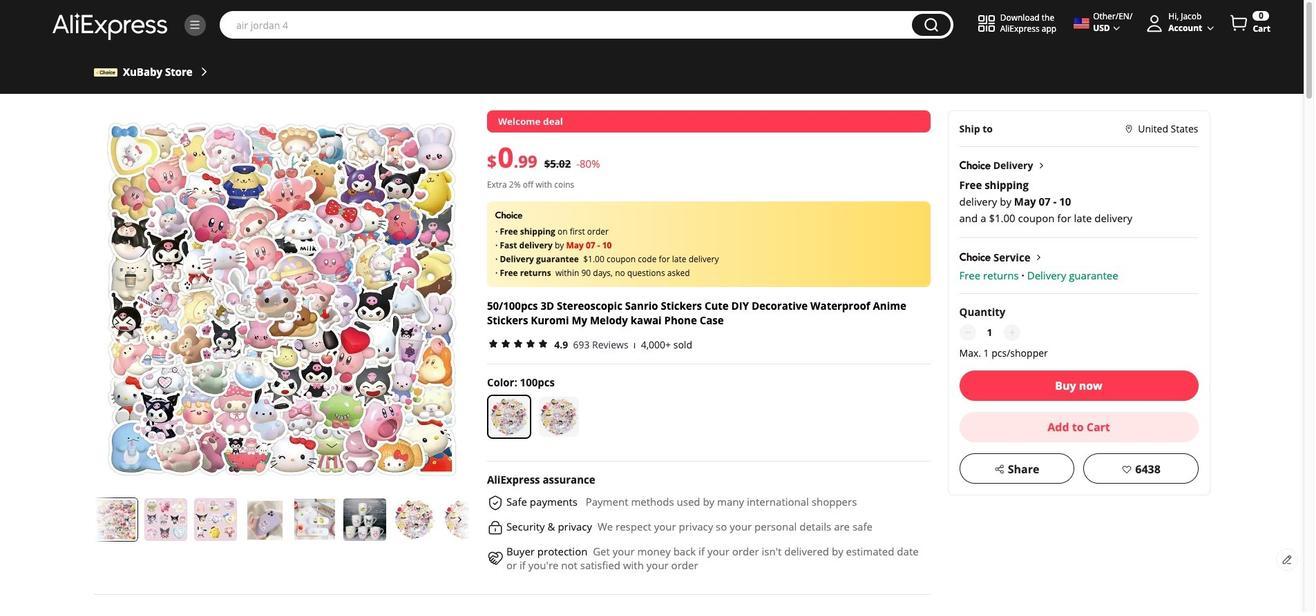 Task type: vqa. For each thing, say whether or not it's contained in the screenshot.
air jordan 4 'TEXT BOX'
yes



Task type: describe. For each thing, give the bounding box(es) containing it.
air jordan 4 text field
[[229, 18, 905, 32]]



Task type: locate. For each thing, give the bounding box(es) containing it.
None text field
[[979, 325, 1001, 342]]

None button
[[912, 14, 951, 36]]

1sqid_b image
[[189, 19, 201, 31]]



